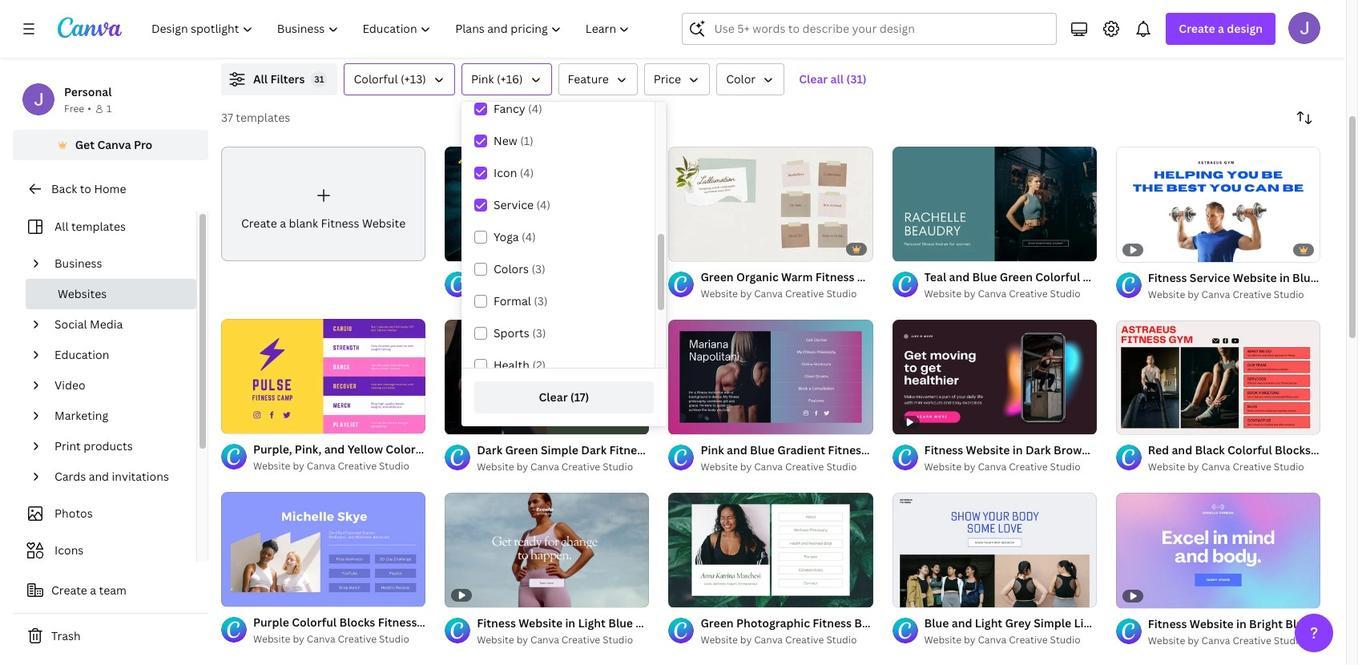 Task type: vqa. For each thing, say whether or not it's contained in the screenshot.
SIMPLE to the left
yes



Task type: describe. For each thing, give the bounding box(es) containing it.
website by canva creative studio link for fitness website in dark brown neon pink gradients style
[[924, 460, 1097, 476]]

feature
[[568, 71, 609, 87]]

canva inside purple colorful blocks fitness bio-link website website by canva creative studio
[[307, 632, 336, 646]]

fitness inside fitness website in bright blue bright pu website by canva creative studio
[[1148, 616, 1187, 631]]

(4) for fancy (4)
[[528, 101, 542, 116]]

gradient
[[778, 442, 825, 457]]

photographic inside green photographic fitness bio-link website website by canva creative studio
[[736, 615, 810, 630]]

canva inside fitness website in bright blue bright pu website by canva creative studio
[[1202, 634, 1231, 648]]

by inside dark green simple dark fitness bio-link website website by canva creative studio
[[517, 460, 528, 473]]

1 of 6 for blue
[[904, 589, 927, 601]]

business link
[[48, 248, 187, 279]]

website by canva creative studio link for bright yellow and black photographic fitness service website
[[477, 286, 649, 302]]

and for blue and light grey simple light fitness service website website by canva creative studio
[[952, 616, 972, 631]]

link inside dark green simple dark fitness bio-link website website by canva creative studio
[[673, 442, 696, 457]]

1 horizontal spatial bright
[[1249, 616, 1283, 631]]

(3) for formal (3)
[[534, 293, 548, 309]]

creative inside fitness service website in blue and wh website by canva creative studio
[[1233, 287, 1272, 301]]

fitness website in dark brown neon pink gradients style website by canva creative studio
[[924, 443, 1234, 474]]

1 for blue
[[904, 589, 908, 601]]

team
[[99, 583, 127, 598]]

fitness inside teal and blue green colorful blocks fitness service website website by canva creative studio
[[1122, 269, 1161, 284]]

fitness inside blue and light grey simple light fitness service website website by canva creative studio
[[1104, 616, 1144, 631]]

new (1)
[[494, 133, 533, 148]]

photographic inside bright yellow and black photographic fitness service website website by canva creative studio
[[607, 269, 681, 284]]

a for blank
[[280, 215, 286, 231]]

clear for clear (17)
[[539, 389, 568, 405]]

new
[[494, 133, 517, 148]]

canva inside pink and blue gradient fitness bio-link website website by canva creative studio
[[754, 460, 783, 473]]

of for teal and blue green colorful blocks fitness service website
[[910, 242, 919, 254]]

formal
[[494, 293, 531, 309]]

trash
[[51, 628, 81, 644]]

get canva pro button
[[13, 130, 208, 160]]

creative inside blue and light grey simple light fitness service website website by canva creative studio
[[1009, 633, 1048, 647]]

color
[[726, 71, 756, 87]]

blue inside fitness website in bright blue bright pu website by canva creative studio
[[1286, 616, 1310, 631]]

studio inside fitness website in dark brown neon pink gradients style website by canva creative studio
[[1050, 460, 1081, 474]]

link inside purple colorful blocks fitness bio-link website website by canva creative studio
[[442, 615, 465, 630]]

personal
[[64, 84, 112, 99]]

colorful inside teal and blue green colorful blocks fitness service website website by canva creative studio
[[1036, 269, 1080, 284]]

canva inside button
[[97, 137, 131, 152]]

purple colorful blocks fitness bio-link website website by canva creative studio
[[253, 615, 511, 646]]

cards
[[54, 469, 86, 484]]

pink and blue gradient fitness bio-link website image
[[669, 319, 873, 434]]

bright inside bright yellow and black photographic fitness service website website by canva creative studio
[[477, 269, 511, 284]]

simple inside dark green simple dark fitness bio-link website website by canva creative studio
[[541, 442, 579, 457]]

dark green simple dark fitness bio-link website image
[[445, 319, 649, 434]]

fitness website in bright blue bright pu link
[[1148, 615, 1358, 633]]

home
[[94, 181, 126, 196]]

red and black colorful blocks fitness b link
[[1148, 442, 1358, 460]]

pink for pink and blue gradient fitness bio-link website website by canva creative studio
[[701, 442, 724, 457]]

icons link
[[22, 535, 187, 566]]

bright yellow and black photographic fitness service website link
[[477, 268, 812, 286]]

studio inside dark green simple dark fitness bio-link website website by canva creative studio
[[603, 460, 633, 473]]

fitness inside dark green simple dark fitness bio-link website website by canva creative studio
[[609, 442, 648, 457]]

(4) for icon (4)
[[520, 165, 534, 180]]

(+13)
[[401, 71, 426, 87]]

website by canva creative studio link for green photographic fitness bio-link website
[[701, 632, 873, 648]]

print
[[54, 438, 81, 454]]

bio- inside pink and blue gradient fitness bio-link website website by canva creative studio
[[870, 442, 892, 457]]

(31)
[[847, 71, 867, 87]]

purple colorful blocks fitness bio-link website image
[[221, 492, 426, 607]]

studio inside teal and blue green colorful blocks fitness service website website by canva creative studio
[[1050, 287, 1081, 300]]

pink and blue gradient fitness bio-link website website by canva creative studio
[[701, 442, 961, 473]]

fitness inside "link"
[[321, 215, 359, 231]]

fitness inside purple colorful blocks fitness bio-link website website by canva creative studio
[[378, 615, 417, 630]]

fancy (4)
[[494, 101, 542, 116]]

1 of 6 link for blue
[[892, 146, 1097, 261]]

formal (3)
[[494, 293, 548, 309]]

creative inside fitness website in dark brown neon pink gradients style website by canva creative studio
[[1009, 460, 1048, 474]]

wh
[[1343, 270, 1358, 285]]

red
[[1148, 443, 1169, 458]]

blocks inside red and black colorful blocks fitness b website by canva creative studio
[[1275, 443, 1311, 458]]

fitness website in bright blue bright pu website by canva creative studio
[[1148, 616, 1358, 648]]

social media link
[[48, 309, 187, 340]]

(1)
[[520, 133, 533, 148]]

website by canva creative studio link for fitness website in bright blue bright pu
[[1148, 633, 1321, 649]]

by inside pink and blue gradient fitness bio-link website website by canva creative studio
[[740, 460, 752, 473]]

fitness website in dark brown neon pink gradients style link
[[924, 442, 1234, 460]]

creative inside teal and blue green colorful blocks fitness service website website by canva creative studio
[[1009, 287, 1048, 300]]

(4) for yoga (4)
[[522, 229, 536, 244]]

bright yellow and black photographic fitness service website image
[[445, 146, 649, 261]]

photos link
[[22, 498, 187, 529]]

studio inside fitness website in bright blue bright pu website by canva creative studio
[[1274, 634, 1304, 648]]

bio- inside green photographic fitness bio-link website website by canva creative studio
[[855, 615, 877, 630]]

all templates
[[54, 219, 126, 234]]

canva inside blue and light grey simple light fitness service website website by canva creative studio
[[978, 633, 1007, 647]]

health (2)
[[494, 357, 546, 373]]

fitness service website in blue and wh website by canva creative studio
[[1148, 270, 1358, 301]]

bio- inside purple colorful blocks fitness bio-link website website by canva creative studio
[[420, 615, 442, 630]]

studio inside red and black colorful blocks fitness b website by canva creative studio
[[1274, 460, 1304, 474]]

creative inside red and black colorful blocks fitness b website by canva creative studio
[[1233, 460, 1272, 474]]

(17)
[[570, 389, 589, 405]]

teal and blue green colorful blocks fitness service website link
[[924, 268, 1251, 286]]

canva inside dark green simple dark fitness bio-link website website by canva creative studio
[[531, 460, 559, 473]]

•
[[88, 102, 91, 115]]

icon (4)
[[494, 165, 534, 180]]

clear (17) button
[[474, 381, 654, 414]]

price
[[654, 71, 681, 87]]

top level navigation element
[[141, 13, 644, 45]]

service inside bright yellow and black photographic fitness service website website by canva creative studio
[[725, 269, 766, 284]]

green inside green photographic fitness bio-link website website by canva creative studio
[[701, 615, 734, 630]]

(+16)
[[497, 71, 523, 87]]

0 vertical spatial website by canva creative studio
[[253, 459, 409, 473]]

canva inside green photographic fitness bio-link website website by canva creative studio
[[754, 633, 783, 646]]

creative inside pink and blue gradient fitness bio-link website website by canva creative studio
[[785, 460, 824, 473]]

by inside fitness website in bright blue bright pu website by canva creative studio
[[1188, 634, 1199, 648]]

website by canva creative studio link for green organic warm fitness bio-link website
[[701, 286, 873, 302]]

free •
[[64, 102, 91, 115]]

blank
[[289, 215, 318, 231]]

blue and light grey simple light fitness service website image
[[892, 493, 1097, 608]]

37 templates
[[221, 110, 290, 125]]

0 vertical spatial 1
[[106, 102, 112, 115]]

green photographic fitness bio-link website website by canva creative studio
[[701, 615, 946, 646]]

jacob simon image
[[1289, 12, 1321, 44]]

fitness inside fitness service website in blue and wh website by canva creative studio
[[1148, 270, 1187, 285]]

a for design
[[1218, 21, 1224, 36]]

red and black colorful blocks fitness bio-link website image
[[1116, 320, 1321, 435]]

by inside teal and blue green colorful blocks fitness service website website by canva creative studio
[[964, 287, 976, 300]]

by inside fitness service website in blue and wh website by canva creative studio
[[1188, 287, 1199, 301]]

black inside bright yellow and black photographic fitness service website website by canva creative studio
[[575, 269, 604, 284]]

blue and light grey simple light fitness service website website by canva creative studio
[[924, 616, 1233, 647]]

gradients
[[1150, 443, 1203, 458]]

2 horizontal spatial bright
[[1313, 616, 1347, 631]]

website by canva creative studio link for blue and light grey simple light fitness service website
[[924, 633, 1097, 649]]

clear all (31)
[[799, 71, 867, 87]]

clear all (31) button
[[791, 63, 875, 95]]

video link
[[48, 370, 187, 401]]

Search search field
[[714, 14, 1047, 44]]

by inside fitness website in dark brown neon pink gradients style website by canva creative studio
[[964, 460, 976, 474]]

icons
[[54, 543, 84, 558]]

creative inside green photographic fitness bio-link website website by canva creative studio
[[785, 633, 824, 646]]

fitness inside bright yellow and black photographic fitness service website website by canva creative studio
[[684, 269, 723, 284]]

canva inside fitness service website in blue and wh website by canva creative studio
[[1202, 287, 1231, 301]]

b
[[1355, 443, 1358, 458]]

cards and invitations link
[[48, 462, 187, 492]]

create a design
[[1179, 21, 1263, 36]]

brown
[[1054, 443, 1089, 458]]

purple colorful blocks fitness bio-link website link
[[253, 614, 511, 632]]

studio inside pink and blue gradient fitness bio-link website website by canva creative studio
[[827, 460, 857, 473]]

by inside purple colorful blocks fitness bio-link website website by canva creative studio
[[293, 632, 304, 646]]

business
[[54, 256, 102, 271]]

create a blank fitness website element
[[221, 147, 426, 262]]

studio inside bright yellow and black photographic fitness service website website by canva creative studio
[[603, 287, 633, 300]]

website by canva creative studio link for teal and blue green colorful blocks fitness service website
[[924, 286, 1097, 302]]

to
[[80, 181, 91, 196]]

canva inside "green organic warm fitness bio-link website website by canva creative studio"
[[754, 287, 783, 300]]

green organic warm fitness bio-link website link
[[701, 268, 949, 286]]

yellow
[[513, 269, 549, 284]]

by inside red and black colorful blocks fitness b website by canva creative studio
[[1188, 460, 1199, 474]]

colorful inside red and black colorful blocks fitness b website by canva creative studio
[[1228, 443, 1272, 458]]

create a blank fitness website link
[[221, 147, 426, 262]]

all templates link
[[22, 212, 187, 242]]

back to home
[[51, 181, 126, 196]]

black inside red and black colorful blocks fitness b website by canva creative studio
[[1195, 443, 1225, 458]]

marketing link
[[48, 401, 187, 431]]

neon
[[1092, 443, 1121, 458]]

pu
[[1349, 616, 1358, 631]]

photos
[[54, 506, 93, 521]]

and for red and black colorful blocks fitness b website by canva creative studio
[[1172, 443, 1193, 458]]

blue and light grey simple light fitness service website link
[[924, 615, 1233, 633]]

bio- inside dark green simple dark fitness bio-link website website by canva creative studio
[[651, 442, 673, 457]]



Task type: locate. For each thing, give the bounding box(es) containing it.
sports
[[494, 325, 530, 341]]

teal and blue green colorful blocks fitness service website website by canva creative studio
[[924, 269, 1251, 300]]

0 horizontal spatial simple
[[541, 442, 579, 457]]

creative inside dark green simple dark fitness bio-link website website by canva creative studio
[[562, 460, 600, 473]]

0 vertical spatial of
[[910, 242, 919, 254]]

bright yellow and black photographic fitness service website website by canva creative studio
[[477, 269, 812, 300]]

and for teal and blue green colorful blocks fitness service website website by canva creative studio
[[949, 269, 970, 284]]

print products link
[[48, 431, 187, 462]]

link
[[880, 269, 902, 284], [673, 442, 696, 457], [892, 442, 915, 457], [442, 615, 465, 630], [877, 615, 900, 630]]

0 vertical spatial (3)
[[532, 261, 545, 276]]

a inside create a team button
[[90, 583, 96, 598]]

black
[[575, 269, 604, 284], [1195, 443, 1225, 458]]

1 vertical spatial templates
[[71, 219, 126, 234]]

a left the design
[[1218, 21, 1224, 36]]

blue
[[973, 269, 997, 284], [1293, 270, 1317, 285], [750, 442, 775, 457], [924, 616, 949, 631], [1286, 616, 1310, 631]]

0 horizontal spatial clear
[[539, 389, 568, 405]]

red and black colorful blocks fitness b website by canva creative studio
[[1148, 443, 1358, 474]]

media
[[90, 317, 123, 332]]

Sort by button
[[1289, 102, 1321, 134]]

black right red in the bottom of the page
[[1195, 443, 1225, 458]]

price button
[[644, 63, 710, 95]]

0 horizontal spatial black
[[575, 269, 604, 284]]

blue inside pink and blue gradient fitness bio-link website website by canva creative studio
[[750, 442, 775, 457]]

0 horizontal spatial dark
[[477, 442, 503, 457]]

0 vertical spatial photographic
[[607, 269, 681, 284]]

2 horizontal spatial a
[[1218, 21, 1224, 36]]

clear left (17)
[[539, 389, 568, 405]]

0 horizontal spatial templates
[[71, 219, 126, 234]]

create down icons
[[51, 583, 87, 598]]

templates down back to home
[[71, 219, 126, 234]]

fitness website templates image
[[979, 0, 1321, 44], [979, 0, 1321, 44]]

2 horizontal spatial blocks
[[1275, 443, 1311, 458]]

in inside fitness service website in blue and wh website by canva creative studio
[[1280, 270, 1290, 285]]

yoga (4)
[[494, 229, 536, 244]]

of for blue and light grey simple light fitness service website
[[910, 589, 919, 601]]

and for cards and invitations
[[89, 469, 109, 484]]

0 vertical spatial 1 of 6 link
[[892, 146, 1097, 261]]

link inside green photographic fitness bio-link website website by canva creative studio
[[877, 615, 900, 630]]

design
[[1227, 21, 1263, 36]]

website by canva creative studio link for dark green simple dark fitness bio-link website
[[477, 459, 649, 475]]

pink inside fitness website in dark brown neon pink gradients style website by canva creative studio
[[1124, 443, 1147, 458]]

1 for teal
[[904, 242, 908, 254]]

cards and invitations
[[54, 469, 169, 484]]

2 1 of 6 link from the top
[[892, 493, 1097, 608]]

filters
[[270, 71, 305, 87]]

clear
[[799, 71, 828, 87], [539, 389, 568, 405]]

create left the design
[[1179, 21, 1215, 36]]

black right yellow
[[575, 269, 604, 284]]

website by canva creative studio link for purple colorful blocks fitness bio-link website
[[253, 632, 426, 648]]

clear left all
[[799, 71, 828, 87]]

1 vertical spatial photographic
[[736, 615, 810, 630]]

1 horizontal spatial pink
[[701, 442, 724, 457]]

in inside fitness website in dark brown neon pink gradients style website by canva creative studio
[[1013, 443, 1023, 458]]

service inside fitness service website in blue and wh website by canva creative studio
[[1190, 270, 1231, 285]]

1 of 6 for teal
[[904, 242, 927, 254]]

by inside "green organic warm fitness bio-link website website by canva creative studio"
[[740, 287, 752, 300]]

2 vertical spatial a
[[90, 583, 96, 598]]

1 horizontal spatial clear
[[799, 71, 828, 87]]

2 of from the top
[[910, 589, 919, 601]]

a inside create a design dropdown button
[[1218, 21, 1224, 36]]

trash link
[[13, 620, 208, 652]]

blocks inside purple colorful blocks fitness bio-link website website by canva creative studio
[[339, 615, 375, 630]]

and right red in the bottom of the page
[[1172, 443, 1193, 458]]

of
[[910, 242, 919, 254], [910, 589, 919, 601]]

(3) right sports
[[532, 325, 546, 341]]

service inside teal and blue green colorful blocks fitness service website website by canva creative studio
[[1163, 269, 1204, 284]]

clear (17)
[[539, 389, 589, 405]]

canva inside fitness website in dark brown neon pink gradients style website by canva creative studio
[[978, 460, 1007, 474]]

colorful (+13) button
[[344, 63, 455, 95]]

education
[[54, 347, 109, 362]]

1 horizontal spatial blocks
[[1083, 269, 1119, 284]]

2 vertical spatial create
[[51, 583, 87, 598]]

fitness inside fitness website in dark brown neon pink gradients style website by canva creative studio
[[924, 443, 963, 458]]

0 vertical spatial blocks
[[1083, 269, 1119, 284]]

website inside "link"
[[362, 215, 406, 231]]

0 vertical spatial 6
[[921, 242, 927, 254]]

1 horizontal spatial photographic
[[736, 615, 810, 630]]

0 horizontal spatial blocks
[[339, 615, 375, 630]]

photographic
[[607, 269, 681, 284], [736, 615, 810, 630]]

color button
[[717, 63, 785, 95]]

back to home link
[[13, 173, 208, 205]]

2 light from the left
[[1074, 616, 1102, 631]]

dark
[[477, 442, 503, 457], [581, 442, 607, 457], [1026, 443, 1051, 458]]

style
[[1206, 443, 1234, 458]]

in for fitness website in dark brown neon pink gradients style
[[1013, 443, 1023, 458]]

1 vertical spatial 1
[[904, 242, 908, 254]]

light
[[975, 616, 1003, 631], [1074, 616, 1102, 631]]

2 horizontal spatial create
[[1179, 21, 1215, 36]]

1 horizontal spatial in
[[1237, 616, 1247, 631]]

1 horizontal spatial templates
[[236, 110, 290, 125]]

dark green simple dark fitness bio-link website link
[[477, 441, 743, 459]]

canva inside red and black colorful blocks fitness b website by canva creative studio
[[1202, 460, 1231, 474]]

fancy
[[494, 101, 525, 116]]

1 vertical spatial black
[[1195, 443, 1225, 458]]

blue inside teal and blue green colorful blocks fitness service website website by canva creative studio
[[973, 269, 997, 284]]

dark for dark
[[581, 442, 607, 457]]

(3) for colors (3)
[[532, 261, 545, 276]]

a left team
[[90, 583, 96, 598]]

websites
[[58, 286, 107, 301]]

0 vertical spatial black
[[575, 269, 604, 284]]

6 for blue
[[921, 589, 927, 601]]

clear for clear all (31)
[[799, 71, 828, 87]]

(3) right colors
[[532, 261, 545, 276]]

1 1 of 6 from the top
[[904, 242, 927, 254]]

website inside red and black colorful blocks fitness b website by canva creative studio
[[1148, 460, 1186, 474]]

and inside fitness service website in blue and wh website by canva creative studio
[[1320, 270, 1341, 285]]

pink
[[471, 71, 494, 87], [701, 442, 724, 457], [1124, 443, 1147, 458]]

in for fitness website in bright blue bright pu
[[1237, 616, 1247, 631]]

2 vertical spatial 1
[[904, 589, 908, 601]]

blue inside blue and light grey simple light fitness service website website by canva creative studio
[[924, 616, 949, 631]]

1 vertical spatial all
[[54, 219, 69, 234]]

1 1 of 6 link from the top
[[892, 146, 1097, 261]]

canva inside bright yellow and black photographic fitness service website website by canva creative studio
[[531, 287, 559, 300]]

pink and blue gradient fitness bio-link website link
[[701, 441, 961, 459]]

yoga
[[494, 229, 519, 244]]

dark green simple dark fitness bio-link website website by canva creative studio
[[477, 442, 743, 473]]

and left grey
[[952, 616, 972, 631]]

green photographic fitness bio-link website image
[[669, 492, 873, 607]]

create inside dropdown button
[[1179, 21, 1215, 36]]

free
[[64, 102, 84, 115]]

0 vertical spatial templates
[[236, 110, 290, 125]]

simple right grey
[[1034, 616, 1072, 631]]

0 vertical spatial clear
[[799, 71, 828, 87]]

0 horizontal spatial create
[[51, 583, 87, 598]]

(2)
[[532, 357, 546, 373]]

1 6 from the top
[[921, 242, 927, 254]]

1 vertical spatial create
[[241, 215, 277, 231]]

social
[[54, 317, 87, 332]]

colorful inside 'button'
[[354, 71, 398, 87]]

pro
[[134, 137, 153, 152]]

organic
[[736, 269, 779, 284]]

fitness
[[321, 215, 359, 231], [684, 269, 723, 284], [816, 269, 855, 284], [1122, 269, 1161, 284], [1148, 270, 1187, 285], [609, 442, 648, 457], [828, 442, 867, 457], [924, 443, 963, 458], [1314, 443, 1353, 458], [378, 615, 417, 630], [813, 615, 852, 630], [1104, 616, 1144, 631], [1148, 616, 1187, 631]]

social media
[[54, 317, 123, 332]]

1 vertical spatial of
[[910, 589, 919, 601]]

and inside teal and blue green colorful blocks fitness service website website by canva creative studio
[[949, 269, 970, 284]]

2 horizontal spatial pink
[[1124, 443, 1147, 458]]

colorful (+13)
[[354, 71, 426, 87]]

1 of 6 link for light
[[892, 493, 1097, 608]]

and for pink and blue gradient fitness bio-link website website by canva creative studio
[[727, 442, 747, 457]]

bright
[[477, 269, 511, 284], [1249, 616, 1283, 631], [1313, 616, 1347, 631]]

by inside green photographic fitness bio-link website website by canva creative studio
[[740, 633, 752, 646]]

(3) down yellow
[[534, 293, 548, 309]]

all left the filters
[[253, 71, 268, 87]]

and
[[551, 269, 572, 284], [949, 269, 970, 284], [1320, 270, 1341, 285], [727, 442, 747, 457], [1172, 443, 1193, 458], [89, 469, 109, 484], [952, 616, 972, 631]]

and inside 'link'
[[89, 469, 109, 484]]

a inside create a blank fitness website element
[[280, 215, 286, 231]]

pink inside button
[[471, 71, 494, 87]]

icon
[[494, 165, 517, 180]]

1 vertical spatial website by canva creative studio
[[477, 633, 633, 647]]

None search field
[[682, 13, 1057, 45]]

1 horizontal spatial dark
[[581, 442, 607, 457]]

1 horizontal spatial website by canva creative studio
[[477, 633, 633, 647]]

2 horizontal spatial in
[[1280, 270, 1290, 285]]

2 vertical spatial in
[[1237, 616, 1247, 631]]

2 1 of 6 from the top
[[904, 589, 927, 601]]

creative inside fitness website in bright blue bright pu website by canva creative studio
[[1233, 634, 1272, 648]]

simple inside blue and light grey simple light fitness service website website by canva creative studio
[[1034, 616, 1072, 631]]

and inside blue and light grey simple light fitness service website website by canva creative studio
[[952, 616, 972, 631]]

simple down clear (17) button
[[541, 442, 579, 457]]

pink (+16) button
[[462, 63, 552, 95]]

all down back
[[54, 219, 69, 234]]

creative
[[562, 287, 600, 300], [785, 287, 824, 300], [1009, 287, 1048, 300], [1233, 287, 1272, 301], [338, 459, 377, 473], [562, 460, 600, 473], [785, 460, 824, 473], [1009, 460, 1048, 474], [1233, 460, 1272, 474], [338, 632, 377, 646], [785, 633, 824, 646], [562, 633, 600, 647], [1009, 633, 1048, 647], [1233, 634, 1272, 648]]

fitness inside green photographic fitness bio-link website website by canva creative studio
[[813, 615, 852, 630]]

invitations
[[112, 469, 169, 484]]

fitness inside "green organic warm fitness bio-link website website by canva creative studio"
[[816, 269, 855, 284]]

1 horizontal spatial all
[[253, 71, 268, 87]]

2 vertical spatial blocks
[[339, 615, 375, 630]]

pink (+16)
[[471, 71, 523, 87]]

1 horizontal spatial create
[[241, 215, 277, 231]]

create
[[1179, 21, 1215, 36], [241, 215, 277, 231], [51, 583, 87, 598]]

1 vertical spatial simple
[[1034, 616, 1072, 631]]

and left wh
[[1320, 270, 1341, 285]]

green organic warm fitness bio-link website image
[[669, 146, 873, 261]]

products
[[84, 438, 133, 454]]

0 vertical spatial a
[[1218, 21, 1224, 36]]

and left gradient
[[727, 442, 747, 457]]

studio inside blue and light grey simple light fitness service website website by canva creative studio
[[1050, 633, 1081, 647]]

create a team button
[[13, 575, 208, 607]]

colors
[[494, 261, 529, 276]]

0 horizontal spatial bright
[[477, 269, 511, 284]]

teal and blue green colorful blocks fitness service website image
[[892, 146, 1097, 261]]

1 horizontal spatial a
[[280, 215, 286, 231]]

colorful
[[354, 71, 398, 87], [1036, 269, 1080, 284], [1228, 443, 1272, 458], [292, 615, 337, 630]]

31 filter options selected element
[[311, 71, 327, 87]]

bio- inside "green organic warm fitness bio-link website website by canva creative studio"
[[857, 269, 880, 284]]

6
[[921, 242, 927, 254], [921, 589, 927, 601]]

create for create a team
[[51, 583, 87, 598]]

0 horizontal spatial all
[[54, 219, 69, 234]]

0 vertical spatial create
[[1179, 21, 1215, 36]]

templates
[[236, 110, 290, 125], [71, 219, 126, 234]]

0 horizontal spatial a
[[90, 583, 96, 598]]

all for all filters
[[253, 71, 268, 87]]

1 light from the left
[[975, 616, 1003, 631]]

1 vertical spatial 1 of 6 link
[[892, 493, 1097, 608]]

green inside teal and blue green colorful blocks fitness service website website by canva creative studio
[[1000, 269, 1033, 284]]

a left blank
[[280, 215, 286, 231]]

by inside bright yellow and black photographic fitness service website website by canva creative studio
[[517, 287, 528, 300]]

1 vertical spatial blocks
[[1275, 443, 1311, 458]]

and inside red and black colorful blocks fitness b website by canva creative studio
[[1172, 443, 1193, 458]]

green photographic fitness bio-link website link
[[701, 614, 946, 632]]

creative inside purple colorful blocks fitness bio-link website website by canva creative studio
[[338, 632, 377, 646]]

1 of from the top
[[910, 242, 919, 254]]

1 vertical spatial 6
[[921, 589, 927, 601]]

studio inside fitness service website in blue and wh website by canva creative studio
[[1274, 287, 1304, 301]]

blocks inside teal and blue green colorful blocks fitness service website website by canva creative studio
[[1083, 269, 1119, 284]]

back
[[51, 181, 77, 196]]

1 vertical spatial in
[[1013, 443, 1023, 458]]

and right yellow
[[551, 269, 572, 284]]

1 vertical spatial clear
[[539, 389, 568, 405]]

(3) for sports (3)
[[532, 325, 546, 341]]

create for create a design
[[1179, 21, 1215, 36]]

blue inside fitness service website in blue and wh website by canva creative studio
[[1293, 270, 1317, 285]]

create inside "link"
[[241, 215, 277, 231]]

in inside fitness website in bright blue bright pu website by canva creative studio
[[1237, 616, 1247, 631]]

1 vertical spatial a
[[280, 215, 286, 231]]

1 vertical spatial (3)
[[534, 293, 548, 309]]

studio inside green photographic fitness bio-link website website by canva creative studio
[[827, 633, 857, 646]]

0 vertical spatial in
[[1280, 270, 1290, 285]]

service (4)
[[494, 197, 551, 212]]

creative inside bright yellow and black photographic fitness service website website by canva creative studio
[[562, 287, 600, 300]]

fitness inside pink and blue gradient fitness bio-link website website by canva creative studio
[[828, 442, 867, 457]]

and inside bright yellow and black photographic fitness service website website by canva creative studio
[[551, 269, 572, 284]]

create left blank
[[241, 215, 277, 231]]

and right teal
[[949, 269, 970, 284]]

website by canva creative studio link
[[477, 286, 649, 302], [701, 286, 873, 302], [924, 286, 1097, 302], [1148, 287, 1321, 303], [253, 459, 426, 475], [477, 459, 649, 475], [701, 459, 873, 475], [924, 460, 1097, 476], [1148, 460, 1321, 476], [253, 632, 426, 648], [701, 632, 873, 648], [477, 633, 649, 649], [924, 633, 1097, 649], [1148, 633, 1321, 649]]

1 horizontal spatial black
[[1195, 443, 1225, 458]]

all for all templates
[[54, 219, 69, 234]]

canva
[[97, 137, 131, 152], [531, 287, 559, 300], [754, 287, 783, 300], [978, 287, 1007, 300], [1202, 287, 1231, 301], [307, 459, 336, 473], [531, 460, 559, 473], [754, 460, 783, 473], [978, 460, 1007, 474], [1202, 460, 1231, 474], [307, 632, 336, 646], [754, 633, 783, 646], [531, 633, 559, 647], [978, 633, 1007, 647], [1202, 634, 1231, 648]]

marketing
[[54, 408, 108, 423]]

green inside "green organic warm fitness bio-link website website by canva creative studio"
[[701, 269, 734, 284]]

dark inside fitness website in dark brown neon pink gradients style website by canva creative studio
[[1026, 443, 1051, 458]]

templates right 37
[[236, 110, 290, 125]]

1 horizontal spatial simple
[[1034, 616, 1072, 631]]

grey
[[1005, 616, 1031, 631]]

website by canva creative studio link for fitness service website in blue and wh
[[1148, 287, 1321, 303]]

health
[[494, 357, 530, 373]]

1 vertical spatial 1 of 6
[[904, 589, 927, 601]]

website by canva creative studio link for pink and blue gradient fitness bio-link website
[[701, 459, 873, 475]]

0 vertical spatial all
[[253, 71, 268, 87]]

studio inside "green organic warm fitness bio-link website website by canva creative studio"
[[827, 287, 857, 300]]

website by canva creative studio link for red and black colorful blocks fitness b
[[1148, 460, 1321, 476]]

video
[[54, 377, 85, 393]]

dark for fitness
[[1026, 443, 1051, 458]]

pink inside pink and blue gradient fitness bio-link website website by canva creative studio
[[701, 442, 724, 457]]

pink for pink (+16)
[[471, 71, 494, 87]]

education link
[[48, 340, 187, 370]]

2 6 from the top
[[921, 589, 927, 601]]

purple, pink, and yellow colorful blocks fitness bio-link website image
[[221, 319, 426, 434]]

studio inside purple colorful blocks fitness bio-link website website by canva creative studio
[[379, 632, 409, 646]]

fitness inside red and black colorful blocks fitness b website by canva creative studio
[[1314, 443, 1353, 458]]

1 horizontal spatial light
[[1074, 616, 1102, 631]]

colors (3)
[[494, 261, 545, 276]]

sports (3)
[[494, 325, 546, 341]]

0 vertical spatial 1 of 6
[[904, 242, 927, 254]]

create for create a blank fitness website
[[241, 215, 277, 231]]

by
[[517, 287, 528, 300], [740, 287, 752, 300], [964, 287, 976, 300], [1188, 287, 1199, 301], [293, 459, 304, 473], [517, 460, 528, 473], [740, 460, 752, 473], [964, 460, 976, 474], [1188, 460, 1199, 474], [293, 632, 304, 646], [740, 633, 752, 646], [517, 633, 528, 647], [964, 633, 976, 647], [1188, 634, 1199, 648]]

(4)
[[528, 101, 542, 116], [520, 165, 534, 180], [536, 197, 551, 212], [522, 229, 536, 244]]

light right grey
[[1074, 616, 1102, 631]]

light left grey
[[975, 616, 1003, 631]]

2 horizontal spatial dark
[[1026, 443, 1051, 458]]

and right cards
[[89, 469, 109, 484]]

0 horizontal spatial pink
[[471, 71, 494, 87]]

(4) for service (4)
[[536, 197, 551, 212]]

2 vertical spatial (3)
[[532, 325, 546, 341]]

colorful inside purple colorful blocks fitness bio-link website website by canva creative studio
[[292, 615, 337, 630]]

service inside blue and light grey simple light fitness service website website by canva creative studio
[[1146, 616, 1187, 631]]

a for team
[[90, 583, 96, 598]]

templates for 37 templates
[[236, 110, 290, 125]]

link inside pink and blue gradient fitness bio-link website website by canva creative studio
[[892, 442, 915, 457]]

get canva pro
[[75, 137, 153, 152]]

link inside "green organic warm fitness bio-link website website by canva creative studio"
[[880, 269, 902, 284]]

templates for all templates
[[71, 219, 126, 234]]

0 horizontal spatial light
[[975, 616, 1003, 631]]

website
[[362, 215, 406, 231], [769, 269, 812, 284], [905, 269, 949, 284], [1207, 269, 1251, 284], [1233, 270, 1277, 285], [477, 287, 514, 300], [701, 287, 738, 300], [924, 287, 962, 300], [1148, 287, 1186, 301], [699, 442, 743, 457], [917, 442, 961, 457], [966, 443, 1010, 458], [253, 459, 291, 473], [477, 460, 514, 473], [701, 460, 738, 473], [924, 460, 962, 474], [1148, 460, 1186, 474], [467, 615, 511, 630], [902, 615, 946, 630], [1189, 616, 1233, 631], [1190, 616, 1234, 631], [253, 632, 291, 646], [701, 633, 738, 646], [477, 633, 514, 647], [924, 633, 962, 647], [1148, 634, 1186, 648]]

6 for teal
[[921, 242, 927, 254]]

0 horizontal spatial website by canva creative studio
[[253, 459, 409, 473]]

31
[[314, 73, 324, 85]]

green inside dark green simple dark fitness bio-link website website by canva creative studio
[[505, 442, 538, 457]]

0 vertical spatial simple
[[541, 442, 579, 457]]

creative inside "green organic warm fitness bio-link website website by canva creative studio"
[[785, 287, 824, 300]]

0 horizontal spatial photographic
[[607, 269, 681, 284]]

0 horizontal spatial in
[[1013, 443, 1023, 458]]



